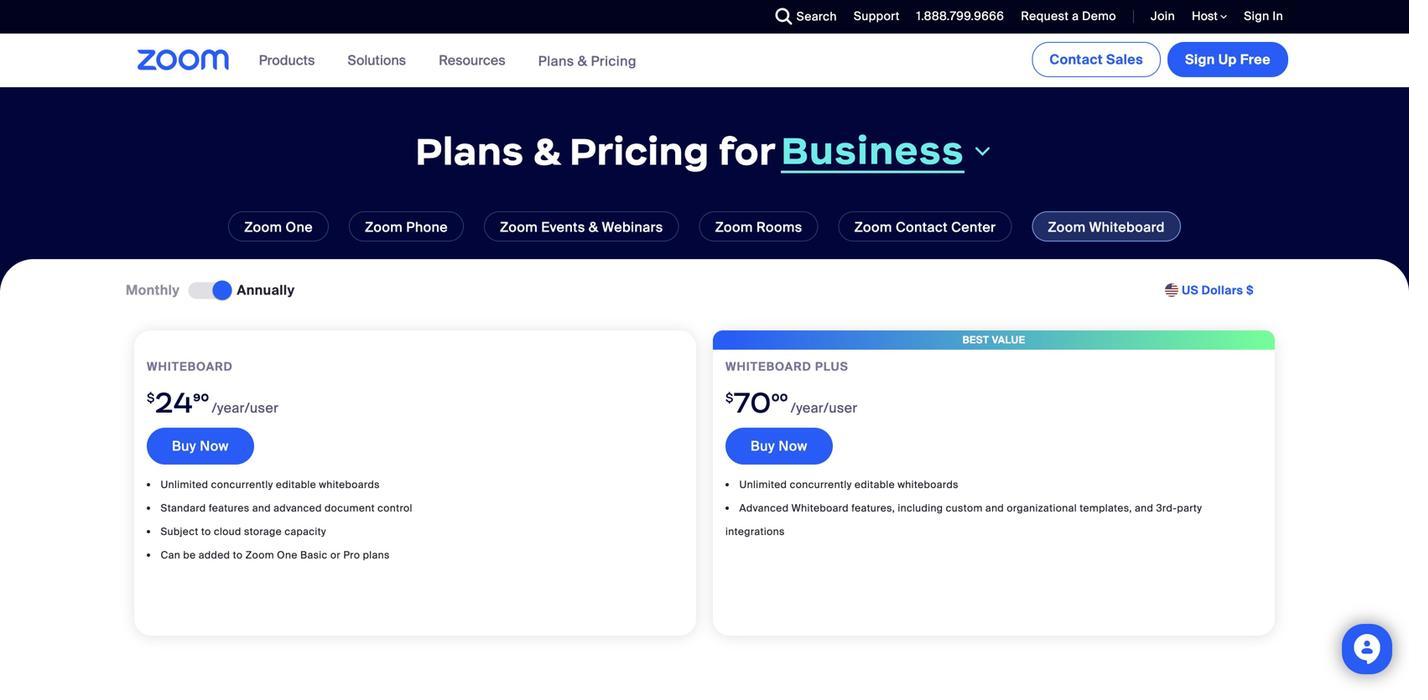 Task type: locate. For each thing, give the bounding box(es) containing it.
added
[[199, 549, 230, 562]]

and right custom
[[986, 502, 1004, 515]]

/year/user for 24
[[212, 399, 279, 417]]

unlimited
[[161, 478, 208, 491], [740, 478, 787, 491]]

sign for sign up free
[[1185, 51, 1215, 68]]

2 and from the left
[[986, 502, 1004, 515]]

1 /year/user from the left
[[212, 399, 279, 417]]

1 vertical spatial &
[[533, 128, 560, 175]]

$ right dollars
[[1247, 283, 1254, 298]]

1 vertical spatial contact
[[896, 219, 948, 236]]

whiteboards for custom
[[898, 478, 959, 491]]

1 horizontal spatial editable
[[855, 478, 895, 491]]

1 horizontal spatial $
[[726, 390, 734, 405]]

$ left 90
[[147, 390, 155, 405]]

1 unlimited from the left
[[161, 478, 208, 491]]

and left 3rd-
[[1135, 502, 1154, 515]]

rooms
[[757, 219, 803, 236]]

pricing for plans & pricing for
[[570, 128, 709, 175]]

1.888.799.9666 button
[[904, 0, 1009, 34], [917, 8, 1004, 24]]

1 vertical spatial pricing
[[570, 128, 709, 175]]

1.888.799.9666
[[917, 8, 1004, 24]]

2 whiteboards from the left
[[898, 478, 959, 491]]

unlimited up standard
[[161, 478, 208, 491]]

0 horizontal spatial to
[[201, 525, 211, 538]]

1 horizontal spatial sign
[[1244, 8, 1270, 24]]

storage
[[244, 525, 282, 538]]

0 vertical spatial sign
[[1244, 8, 1270, 24]]

whiteboards
[[319, 478, 380, 491], [898, 478, 959, 491]]

buy now down $ 70 00 /year/user
[[751, 437, 808, 455]]

contact
[[1050, 51, 1103, 68], [896, 219, 948, 236]]

1 horizontal spatial now
[[779, 437, 808, 455]]

1 horizontal spatial whiteboards
[[898, 478, 959, 491]]

basic
[[300, 549, 328, 562]]

sign inside button
[[1185, 51, 1215, 68]]

2 horizontal spatial and
[[1135, 502, 1154, 515]]

/year/user right 90
[[212, 399, 279, 417]]

/year/user
[[212, 399, 279, 417], [791, 399, 858, 417]]

sign left up
[[1185, 51, 1215, 68]]

0 horizontal spatial editable
[[276, 478, 316, 491]]

unlimited up advanced
[[740, 478, 787, 491]]

phone
[[406, 219, 448, 236]]

main content containing business
[[0, 34, 1409, 691]]

0 horizontal spatial now
[[200, 437, 229, 455]]

sign for sign in
[[1244, 8, 1270, 24]]

plans for plans & pricing for
[[415, 128, 524, 175]]

0 horizontal spatial &
[[533, 128, 560, 175]]

buy now for 2nd the buy now link from the right
[[172, 437, 229, 455]]

/year/user for 70
[[791, 399, 858, 417]]

0 horizontal spatial whiteboards
[[319, 478, 380, 491]]

plans & pricing link
[[538, 52, 637, 70], [538, 52, 637, 70]]

solutions
[[348, 52, 406, 69]]

0 horizontal spatial sign
[[1185, 51, 1215, 68]]

0 horizontal spatial and
[[252, 502, 271, 515]]

1 unlimited concurrently editable whiteboards from the left
[[161, 478, 380, 491]]

zoom for zoom phone
[[365, 219, 403, 236]]

contact left center
[[896, 219, 948, 236]]

0 horizontal spatial contact
[[896, 219, 948, 236]]

0 vertical spatial &
[[578, 52, 588, 70]]

pro
[[343, 549, 360, 562]]

1 horizontal spatial unlimited concurrently editable whiteboards
[[740, 478, 959, 491]]

0 vertical spatial to
[[201, 525, 211, 538]]

and
[[252, 502, 271, 515], [986, 502, 1004, 515], [1135, 502, 1154, 515]]

integrations
[[726, 525, 785, 538]]

one up annually
[[286, 219, 313, 236]]

zoom for zoom rooms
[[715, 219, 753, 236]]

request
[[1021, 8, 1069, 24]]

buy down 24
[[172, 437, 196, 455]]

a
[[1072, 8, 1079, 24]]

zoom for zoom whiteboard
[[1048, 219, 1086, 236]]

and up storage
[[252, 502, 271, 515]]

$
[[1247, 283, 1254, 298], [147, 390, 155, 405], [726, 390, 734, 405]]

& inside product information navigation
[[578, 52, 588, 70]]

whiteboards up document
[[319, 478, 380, 491]]

1 vertical spatial one
[[277, 549, 298, 562]]

main content
[[0, 34, 1409, 691]]

1 whiteboards from the left
[[319, 478, 380, 491]]

business button
[[781, 127, 994, 174]]

$ for 24
[[147, 390, 155, 405]]

$ left 00
[[726, 390, 734, 405]]

&
[[578, 52, 588, 70], [533, 128, 560, 175], [589, 219, 599, 236]]

advanced
[[740, 502, 789, 515]]

1 horizontal spatial &
[[578, 52, 588, 70]]

2 horizontal spatial &
[[589, 219, 599, 236]]

0 horizontal spatial unlimited
[[161, 478, 208, 491]]

buy
[[172, 437, 196, 455], [751, 437, 775, 455]]

to left cloud
[[201, 525, 211, 538]]

/year/user inside $ 24 90 /year/user
[[212, 399, 279, 417]]

1 vertical spatial to
[[233, 549, 243, 562]]

70
[[734, 384, 772, 421]]

whiteboard inside "advanced whiteboard features, including custom and organizational templates, and 3rd-party integrations"
[[792, 502, 849, 515]]

pricing for plans & pricing
[[591, 52, 637, 70]]

1 buy from the left
[[172, 437, 196, 455]]

1 horizontal spatial concurrently
[[790, 478, 852, 491]]

one left basic
[[277, 549, 298, 562]]

to right added
[[233, 549, 243, 562]]

concurrently up features,
[[790, 478, 852, 491]]

subject
[[161, 525, 199, 538]]

1 horizontal spatial contact
[[1050, 51, 1103, 68]]

contact down a
[[1050, 51, 1103, 68]]

advanced whiteboard features, including custom and organizational templates, and 3rd-party integrations
[[726, 502, 1202, 538]]

contact inside tabs of zoom services tab list
[[896, 219, 948, 236]]

whiteboards up including
[[898, 478, 959, 491]]

demo
[[1082, 8, 1117, 24]]

pricing inside product information navigation
[[591, 52, 637, 70]]

join link left the host
[[1138, 0, 1180, 34]]

editable for including
[[855, 478, 895, 491]]

sign left in
[[1244, 8, 1270, 24]]

1 horizontal spatial and
[[986, 502, 1004, 515]]

1 horizontal spatial /year/user
[[791, 399, 858, 417]]

/year/user down the plus
[[791, 399, 858, 417]]

to
[[201, 525, 211, 538], [233, 549, 243, 562]]

1 now from the left
[[200, 437, 229, 455]]

1 buy now from the left
[[172, 437, 229, 455]]

buy now link down $ 24 90 /year/user
[[147, 428, 254, 465]]

us
[[1182, 283, 1199, 298]]

plans inside product information navigation
[[538, 52, 574, 70]]

0 horizontal spatial unlimited concurrently editable whiteboards
[[161, 478, 380, 491]]

2 buy now from the left
[[751, 437, 808, 455]]

2 unlimited concurrently editable whiteboards from the left
[[740, 478, 959, 491]]

0 vertical spatial contact
[[1050, 51, 1103, 68]]

request a demo link
[[1009, 0, 1121, 34], [1021, 8, 1117, 24]]

us dollars $
[[1182, 283, 1254, 298]]

2 now from the left
[[779, 437, 808, 455]]

buy now down $ 24 90 /year/user
[[172, 437, 229, 455]]

pricing
[[591, 52, 637, 70], [570, 128, 709, 175]]

banner
[[117, 34, 1292, 89]]

concurrently for features
[[211, 478, 273, 491]]

& inside tabs of zoom services tab list
[[589, 219, 599, 236]]

plans
[[538, 52, 574, 70], [415, 128, 524, 175]]

1 horizontal spatial to
[[233, 549, 243, 562]]

0 horizontal spatial buy now link
[[147, 428, 254, 465]]

0 vertical spatial pricing
[[591, 52, 637, 70]]

templates,
[[1080, 502, 1132, 515]]

0 horizontal spatial $
[[147, 390, 155, 405]]

unlimited concurrently editable whiteboards for and
[[161, 478, 380, 491]]

1 horizontal spatial buy now link
[[726, 428, 833, 465]]

$ inside $ 70 00 /year/user
[[726, 390, 734, 405]]

$ for 70
[[726, 390, 734, 405]]

buy now link down $ 70 00 /year/user
[[726, 428, 833, 465]]

sign
[[1244, 8, 1270, 24], [1185, 51, 1215, 68]]

0 horizontal spatial plans
[[415, 128, 524, 175]]

2 buy now link from the left
[[726, 428, 833, 465]]

plans
[[363, 549, 390, 562]]

1 horizontal spatial plans
[[538, 52, 574, 70]]

2 concurrently from the left
[[790, 478, 852, 491]]

0 vertical spatial one
[[286, 219, 313, 236]]

product information navigation
[[246, 34, 649, 89]]

1 editable from the left
[[276, 478, 316, 491]]

products button
[[259, 34, 322, 87]]

host button
[[1192, 8, 1227, 24]]

zoom one
[[244, 219, 313, 236]]

now down $ 70 00 /year/user
[[779, 437, 808, 455]]

for
[[719, 128, 776, 175]]

0 vertical spatial plans
[[538, 52, 574, 70]]

0 horizontal spatial buy
[[172, 437, 196, 455]]

one
[[286, 219, 313, 236], [277, 549, 298, 562]]

1 horizontal spatial buy
[[751, 437, 775, 455]]

now
[[200, 437, 229, 455], [779, 437, 808, 455]]

up
[[1219, 51, 1237, 68]]

whiteboard inside tabs of zoom services tab list
[[1089, 219, 1165, 236]]

sign up free
[[1185, 51, 1271, 68]]

features,
[[852, 502, 895, 515]]

1 concurrently from the left
[[211, 478, 273, 491]]

2 buy from the left
[[751, 437, 775, 455]]

in
[[1273, 8, 1284, 24]]

0 horizontal spatial /year/user
[[212, 399, 279, 417]]

$ inside $ 24 90 /year/user
[[147, 390, 155, 405]]

unlimited concurrently editable whiteboards
[[161, 478, 380, 491], [740, 478, 959, 491]]

editable
[[276, 478, 316, 491], [855, 478, 895, 491]]

buy for 2nd the buy now link from the right
[[172, 437, 196, 455]]

0 horizontal spatial buy now
[[172, 437, 229, 455]]

contact sales
[[1050, 51, 1143, 68]]

2 editable from the left
[[855, 478, 895, 491]]

1 horizontal spatial buy now
[[751, 437, 808, 455]]

features
[[209, 502, 250, 515]]

join link
[[1138, 0, 1180, 34], [1151, 8, 1175, 24]]

buy down 70
[[751, 437, 775, 455]]

sign in link
[[1232, 0, 1292, 34], [1244, 8, 1284, 24]]

1 horizontal spatial unlimited
[[740, 478, 787, 491]]

concurrently
[[211, 478, 273, 491], [790, 478, 852, 491]]

control
[[378, 502, 413, 515]]

best value
[[963, 333, 1026, 346]]

$ inside popup button
[[1247, 283, 1254, 298]]

1 vertical spatial plans
[[415, 128, 524, 175]]

1 vertical spatial sign
[[1185, 51, 1215, 68]]

buy now for first the buy now link from the right
[[751, 437, 808, 455]]

concurrently up features
[[211, 478, 273, 491]]

now down $ 24 90 /year/user
[[200, 437, 229, 455]]

unlimited concurrently editable whiteboards up standard features and advanced document control
[[161, 478, 380, 491]]

2 unlimited from the left
[[740, 478, 787, 491]]

zoom
[[244, 219, 282, 236], [365, 219, 403, 236], [500, 219, 538, 236], [715, 219, 753, 236], [855, 219, 892, 236], [1048, 219, 1086, 236], [245, 549, 274, 562]]

unlimited concurrently editable whiteboards up features,
[[740, 478, 959, 491]]

be
[[183, 549, 196, 562]]

support link
[[841, 0, 904, 34], [854, 8, 900, 24]]

0 horizontal spatial concurrently
[[211, 478, 273, 491]]

2 /year/user from the left
[[791, 399, 858, 417]]

& for plans & pricing for
[[533, 128, 560, 175]]

90
[[193, 391, 209, 404]]

buy now
[[172, 437, 229, 455], [751, 437, 808, 455]]

can
[[161, 549, 180, 562]]

2 vertical spatial &
[[589, 219, 599, 236]]

support
[[854, 8, 900, 24]]

products
[[259, 52, 315, 69]]

search
[[797, 9, 837, 24]]

editable up advanced
[[276, 478, 316, 491]]

buy now link
[[147, 428, 254, 465], [726, 428, 833, 465]]

2 horizontal spatial $
[[1247, 283, 1254, 298]]

advanced
[[274, 502, 322, 515]]

best
[[963, 333, 989, 346]]

zoom events & webinars
[[500, 219, 663, 236]]

concurrently for whiteboard
[[790, 478, 852, 491]]

editable up features,
[[855, 478, 895, 491]]

/year/user inside $ 70 00 /year/user
[[791, 399, 858, 417]]

now for first the buy now link from the right
[[779, 437, 808, 455]]



Task type: vqa. For each thing, say whether or not it's contained in the screenshot.
event. to the middle
no



Task type: describe. For each thing, give the bounding box(es) containing it.
contact sales link
[[1032, 42, 1161, 77]]

3rd-
[[1156, 502, 1177, 515]]

events
[[541, 219, 585, 236]]

resources button
[[439, 34, 513, 87]]

$24.90 per year per user element
[[147, 374, 684, 428]]

plans & pricing
[[538, 52, 637, 70]]

plus
[[815, 359, 849, 374]]

$ 70 00 /year/user
[[726, 384, 858, 421]]

party
[[1177, 502, 1202, 515]]

one inside tabs of zoom services tab list
[[286, 219, 313, 236]]

unlimited concurrently editable whiteboards for features,
[[740, 478, 959, 491]]

zoom for zoom events & webinars
[[500, 219, 538, 236]]

plans for plans & pricing
[[538, 52, 574, 70]]

zoom logo image
[[138, 49, 230, 70]]

zoom contact center
[[855, 219, 996, 236]]

zoom rooms
[[715, 219, 803, 236]]

value
[[992, 333, 1026, 346]]

zoom for zoom contact center
[[855, 219, 892, 236]]

$70 per year per user element
[[726, 374, 1263, 428]]

dollars
[[1202, 283, 1244, 298]]

document
[[325, 502, 375, 515]]

resources
[[439, 52, 506, 69]]

whiteboard plus
[[726, 359, 849, 374]]

1 and from the left
[[252, 502, 271, 515]]

business
[[781, 127, 965, 174]]

3 and from the left
[[1135, 502, 1154, 515]]

now for 2nd the buy now link from the right
[[200, 437, 229, 455]]

standard
[[161, 502, 206, 515]]

free
[[1241, 51, 1271, 68]]

search button
[[763, 0, 841, 34]]

custom
[[946, 502, 983, 515]]

sign in
[[1244, 8, 1284, 24]]

contact inside meetings navigation
[[1050, 51, 1103, 68]]

solutions button
[[348, 34, 414, 87]]

banner containing contact sales
[[117, 34, 1292, 89]]

monthly
[[126, 281, 180, 299]]

unlimited for standard
[[161, 478, 208, 491]]

annually
[[237, 281, 295, 299]]

join
[[1151, 8, 1175, 24]]

organizational
[[1007, 502, 1077, 515]]

subject to cloud storage capacity
[[161, 525, 326, 538]]

zoom whiteboard
[[1048, 219, 1165, 236]]

can be added to zoom one basic or pro plans
[[161, 549, 390, 562]]

& for plans & pricing
[[578, 52, 588, 70]]

24
[[155, 384, 193, 421]]

sales
[[1107, 51, 1143, 68]]

down image
[[971, 141, 994, 161]]

$ 24 90 /year/user
[[147, 384, 279, 421]]

editable for advanced
[[276, 478, 316, 491]]

zoom phone
[[365, 219, 448, 236]]

unlimited for advanced
[[740, 478, 787, 491]]

zoom for zoom one
[[244, 219, 282, 236]]

webinars
[[602, 219, 663, 236]]

whiteboards for document
[[319, 478, 380, 491]]

00
[[772, 391, 788, 404]]

including
[[898, 502, 943, 515]]

host
[[1192, 8, 1221, 24]]

tabs of zoom services tab list
[[25, 211, 1384, 242]]

or
[[330, 549, 341, 562]]

cloud
[[214, 525, 241, 538]]

buy for first the buy now link from the right
[[751, 437, 775, 455]]

join link up meetings navigation
[[1151, 8, 1175, 24]]

sign up free button
[[1168, 42, 1289, 77]]

1 buy now link from the left
[[147, 428, 254, 465]]

center
[[951, 219, 996, 236]]

us dollars $ button
[[1182, 282, 1254, 299]]

capacity
[[285, 525, 326, 538]]

standard features and advanced document control
[[161, 502, 413, 515]]

meetings navigation
[[1029, 34, 1292, 81]]

plans & pricing for
[[415, 128, 776, 175]]

request a demo
[[1021, 8, 1117, 24]]



